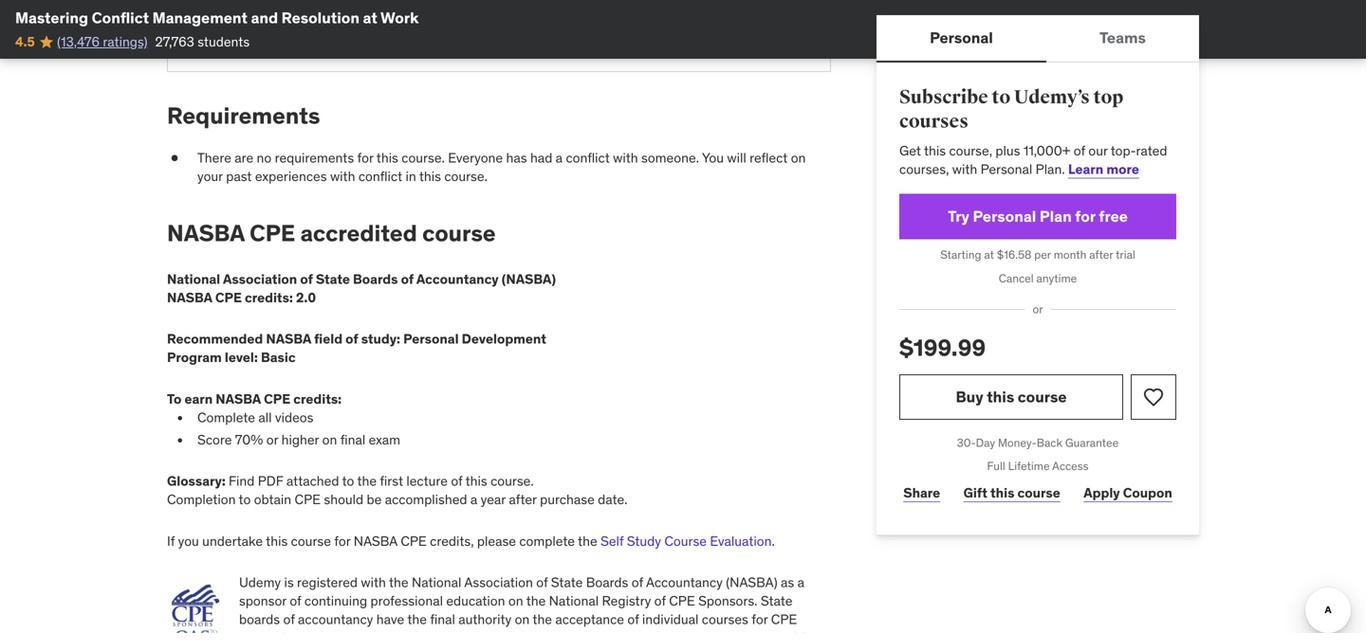 Task type: vqa. For each thing, say whether or not it's contained in the screenshot.
Project Management's xsmall icon
no



Task type: locate. For each thing, give the bounding box(es) containing it.
1 horizontal spatial and
[[392, 12, 414, 29]]

complete
[[221, 12, 277, 29], [519, 533, 575, 550]]

cpe down attached
[[295, 492, 321, 509]]

2 vertical spatial state
[[761, 593, 793, 610]]

state down as
[[761, 593, 793, 610]]

0 vertical spatial be
[[367, 492, 382, 509]]

course down everyone
[[422, 219, 496, 248]]

at left the work
[[363, 8, 377, 28]]

course up back
[[1018, 387, 1067, 407]]

1 vertical spatial conflict
[[358, 168, 402, 185]]

final left 'exam'
[[340, 432, 365, 449]]

you
[[489, 0, 510, 10], [178, 533, 199, 550]]

1 horizontal spatial at
[[984, 248, 994, 262]]

1 horizontal spatial (nasba)
[[726, 574, 778, 591]]

0 vertical spatial accountancy
[[416, 271, 499, 288]]

after right 'year' at bottom
[[509, 492, 537, 509]]

state inside national association of state boards of accountancy (nasba) nasba cpe credits: 2.0
[[316, 271, 350, 288]]

1 vertical spatial association
[[464, 574, 533, 591]]

and left 'b)'
[[392, 12, 414, 29]]

0 horizontal spatial or
[[266, 432, 278, 449]]

1 horizontal spatial after
[[1089, 248, 1113, 262]]

credits: inside national association of state boards of accountancy (nasba) nasba cpe credits: 2.0
[[245, 289, 293, 306]]

0 horizontal spatial accountancy
[[416, 271, 499, 288]]

personal right the study: at the left bottom of page
[[403, 331, 459, 348]]

tab list
[[877, 15, 1199, 63]]

2 vertical spatial a
[[798, 574, 805, 591]]

is
[[284, 574, 294, 591]]

association up 2.0
[[223, 271, 297, 288]]

1 vertical spatial accountancy
[[646, 574, 723, 591]]

and
[[251, 8, 278, 28], [392, 12, 414, 29]]

1 vertical spatial credits:
[[293, 391, 342, 408]]

or down the content,
[[355, 30, 367, 47]]

day
[[976, 436, 995, 451]]

after inside starting at $16.58 per month after trial cancel anytime
[[1089, 248, 1113, 262]]

1 vertical spatial you
[[178, 533, 199, 550]]

all
[[280, 12, 293, 29], [258, 409, 272, 426]]

0 vertical spatial registered
[[297, 574, 358, 591]]

pass
[[432, 12, 459, 29]]

for right credit
[[398, 0, 414, 10]]

cpe down as
[[771, 612, 797, 629]]

of down study
[[632, 574, 643, 591]]

plan
[[1040, 207, 1072, 226]]

0 vertical spatial 70%
[[324, 30, 352, 47]]

(13,476
[[57, 33, 100, 50]]

cpe up the "recommended"
[[215, 289, 242, 306]]

courses inside subscribe to udemy's top courses
[[899, 110, 969, 133]]

0 vertical spatial credits:
[[245, 289, 293, 306]]

for inside there are no requirements for this course. everyone has had a conflict with someone. you will reflect on your past experiences with conflict in this course.
[[357, 149, 374, 166]]

national up the "recommended"
[[167, 271, 220, 288]]

course. inside glossary: find pdf attached to the first lecture of this course. completion to obtain cpe should be accomplished a year after purchase date.
[[491, 473, 534, 490]]

1 vertical spatial all
[[258, 409, 272, 426]]

1 vertical spatial or
[[1033, 302, 1043, 317]]

1 vertical spatial at
[[984, 248, 994, 262]]

0 vertical spatial you
[[489, 0, 510, 10]]

0 vertical spatial course.
[[402, 149, 445, 166]]

2 horizontal spatial a
[[798, 574, 805, 591]]

a inside "udemy is registered with the national association of state boards of accountancy (nasba) as a sponsor of continuing professional education on the national registry of cpe sponsors. state boards of accountancy have the final authority on the acceptance of individual courses for cpe credit. complaints regarding registered sponsors may be submitted to the national registry of"
[[798, 574, 805, 591]]

1 horizontal spatial complete
[[519, 533, 575, 550]]

program
[[167, 349, 222, 366]]

27,763
[[155, 33, 194, 50]]

of right the field
[[345, 331, 358, 348]]

0 horizontal spatial final
[[340, 432, 365, 449]]

final inside to earn nasba cpe credits: complete all videos score 70% or higher on final exam
[[340, 432, 365, 449]]

1 horizontal spatial association
[[464, 574, 533, 591]]

personal inside personal button
[[930, 28, 993, 47]]

0 horizontal spatial after
[[509, 492, 537, 509]]

of up 2.0
[[300, 271, 313, 288]]

2 horizontal spatial state
[[761, 593, 793, 610]]

or down "anytime"
[[1033, 302, 1043, 317]]

personal
[[930, 28, 993, 47], [981, 161, 1033, 178], [973, 207, 1036, 226], [403, 331, 459, 348]]

of left the our
[[1074, 142, 1085, 159]]

buy this course button
[[899, 375, 1123, 420]]

1 horizontal spatial 70%
[[324, 30, 352, 47]]

0 vertical spatial all
[[280, 12, 293, 29]]

complaints
[[280, 630, 347, 634]]

final
[[340, 432, 365, 449], [430, 612, 455, 629]]

try personal plan for free link
[[899, 194, 1176, 240]]

nasba inside national association of state boards of accountancy (nasba) nasba cpe credits: 2.0
[[167, 289, 212, 306]]

(nasba) inside "udemy is registered with the national association of state boards of accountancy (nasba) as a sponsor of continuing professional education on the national registry of cpe sponsors. state boards of accountancy have the final authority on the acceptance of individual courses for cpe credit. complaints regarding registered sponsors may be submitted to the national registry of"
[[726, 574, 778, 591]]

recommended
[[167, 331, 263, 348]]

of down is
[[290, 593, 301, 610]]

1 horizontal spatial accountancy
[[646, 574, 723, 591]]

1 horizontal spatial state
[[551, 574, 583, 591]]

course inside the in order to receive cpe credit for this course, you must a) complete all course content, and b) pass this qualified assessment with 70% or greater.
[[296, 12, 337, 29]]

1 vertical spatial courses
[[702, 612, 748, 629]]

or left "higher"
[[266, 432, 278, 449]]

1 vertical spatial final
[[430, 612, 455, 629]]

courses down subscribe
[[899, 110, 969, 133]]

70%
[[324, 30, 352, 47], [235, 432, 263, 449]]

of up the may
[[536, 574, 548, 591]]

0 horizontal spatial complete
[[221, 12, 277, 29]]

1 vertical spatial state
[[551, 574, 583, 591]]

state up 2.0
[[316, 271, 350, 288]]

of up individual
[[654, 593, 666, 610]]

professional
[[370, 593, 443, 610]]

0 vertical spatial at
[[363, 8, 377, 28]]

0 horizontal spatial be
[[367, 492, 382, 509]]

complete inside the in order to receive cpe credit for this course, you must a) complete all course content, and b) pass this qualified assessment with 70% or greater.
[[221, 12, 277, 29]]

1 horizontal spatial conflict
[[566, 149, 610, 166]]

course, up pass
[[442, 0, 485, 10]]

4.5
[[15, 33, 35, 50]]

(13,476 ratings)
[[57, 33, 148, 50]]

(nasba) inside national association of state boards of accountancy (nasba) nasba cpe credits: 2.0
[[502, 271, 556, 288]]

0 vertical spatial final
[[340, 432, 365, 449]]

of right lecture
[[451, 473, 463, 490]]

0 horizontal spatial conflict
[[358, 168, 402, 185]]

of down accredited
[[401, 271, 414, 288]]

0 vertical spatial or
[[355, 30, 367, 47]]

courses down sponsors.
[[702, 612, 748, 629]]

gift
[[964, 485, 988, 502]]

trial
[[1116, 248, 1135, 262]]

2 horizontal spatial or
[[1033, 302, 1043, 317]]

0 horizontal spatial 70%
[[235, 432, 263, 449]]

registry up submitted at the left
[[602, 593, 651, 610]]

1 horizontal spatial credits:
[[293, 391, 342, 408]]

accountancy up development at the left bottom of page
[[416, 271, 499, 288]]

to right order
[[270, 0, 282, 10]]

registered up the continuing on the left bottom of page
[[297, 574, 358, 591]]

share
[[903, 485, 940, 502]]

cpe up videos
[[264, 391, 290, 408]]

0 vertical spatial a
[[556, 149, 563, 166]]

0 horizontal spatial registry
[[602, 593, 651, 610]]

you up qualified
[[489, 0, 510, 10]]

credits: inside to earn nasba cpe credits: complete all videos score 70% or higher on final exam
[[293, 391, 342, 408]]

udemy's
[[1014, 86, 1090, 109]]

1 vertical spatial boards
[[586, 574, 628, 591]]

this right in
[[419, 168, 441, 185]]

for right requirements
[[357, 149, 374, 166]]

xsmall image
[[167, 149, 182, 168]]

b)
[[417, 12, 428, 29]]

with down the resolution
[[295, 30, 320, 47]]

basic
[[261, 349, 296, 366]]

nasba up the "recommended"
[[167, 289, 212, 306]]

all inside to earn nasba cpe credits: complete all videos score 70% or higher on final exam
[[258, 409, 272, 426]]

qualified
[[487, 12, 538, 29]]

this up 'b)'
[[417, 0, 439, 10]]

0 horizontal spatial registered
[[297, 574, 358, 591]]

2 vertical spatial course.
[[491, 473, 534, 490]]

boards inside "udemy is registered with the national association of state boards of accountancy (nasba) as a sponsor of continuing professional education on the national registry of cpe sponsors. state boards of accountancy have the final authority on the acceptance of individual courses for cpe credit. complaints regarding registered sponsors may be submitted to the national registry of"
[[586, 574, 628, 591]]

and up assessment
[[251, 8, 278, 28]]

0 horizontal spatial a
[[470, 492, 477, 509]]

registry
[[602, 593, 651, 610], [732, 630, 781, 634]]

to inside subscribe to udemy's top courses
[[992, 86, 1011, 109]]

1 horizontal spatial you
[[489, 0, 510, 10]]

accountancy up individual
[[646, 574, 723, 591]]

0 vertical spatial complete
[[221, 12, 277, 29]]

70% down the resolution
[[324, 30, 352, 47]]

1 horizontal spatial all
[[280, 12, 293, 29]]

1 horizontal spatial registered
[[411, 630, 472, 634]]

1 vertical spatial after
[[509, 492, 537, 509]]

0 horizontal spatial credits:
[[245, 289, 293, 306]]

you
[[702, 149, 724, 166]]

2.0
[[296, 289, 316, 306]]

requirements
[[275, 149, 354, 166]]

1 vertical spatial complete
[[519, 533, 575, 550]]

final down education
[[430, 612, 455, 629]]

this right buy
[[987, 387, 1014, 407]]

all left videos
[[258, 409, 272, 426]]

1 horizontal spatial or
[[355, 30, 367, 47]]

1 vertical spatial 70%
[[235, 432, 263, 449]]

0 horizontal spatial boards
[[353, 271, 398, 288]]

a inside there are no requirements for this course. everyone has had a conflict with someone. you will reflect on your past experiences with conflict in this course.
[[556, 149, 563, 166]]

of down as
[[785, 630, 796, 634]]

accountancy inside national association of state boards of accountancy (nasba) nasba cpe credits: 2.0
[[416, 271, 499, 288]]

to left the udemy's
[[992, 86, 1011, 109]]

0 vertical spatial boards
[[353, 271, 398, 288]]

on inside to earn nasba cpe credits: complete all videos score 70% or higher on final exam
[[322, 432, 337, 449]]

1 horizontal spatial boards
[[586, 574, 628, 591]]

after left trial
[[1089, 248, 1113, 262]]

starting at $16.58 per month after trial cancel anytime
[[940, 248, 1135, 286]]

course,
[[442, 0, 485, 10], [949, 142, 992, 159]]

personal down plus
[[981, 161, 1033, 178]]

accountancy inside "udemy is registered with the national association of state boards of accountancy (nasba) as a sponsor of continuing professional education on the national registry of cpe sponsors. state boards of accountancy have the final authority on the acceptance of individual courses for cpe credit. complaints regarding registered sponsors may be submitted to the national registry of"
[[646, 574, 723, 591]]

registry down sponsors.
[[732, 630, 781, 634]]

with up professional
[[361, 574, 386, 591]]

get this course, plus 11,000+ of our top-rated courses, with personal plan.
[[899, 142, 1167, 178]]

with
[[295, 30, 320, 47], [613, 149, 638, 166], [952, 161, 978, 178], [330, 168, 355, 185], [361, 574, 386, 591]]

association up education
[[464, 574, 533, 591]]

this
[[417, 0, 439, 10], [462, 12, 484, 29], [924, 142, 946, 159], [376, 149, 398, 166], [419, 168, 441, 185], [987, 387, 1014, 407], [465, 473, 487, 490], [991, 485, 1015, 502], [266, 533, 288, 550]]

of
[[1074, 142, 1085, 159], [300, 271, 313, 288], [401, 271, 414, 288], [345, 331, 358, 348], [451, 473, 463, 490], [536, 574, 548, 591], [632, 574, 643, 591], [290, 593, 301, 610], [654, 593, 666, 610], [283, 612, 295, 629], [627, 612, 639, 629], [785, 630, 796, 634]]

course, left plus
[[949, 142, 992, 159]]

conflict right had
[[566, 149, 610, 166]]

0 vertical spatial courses
[[899, 110, 969, 133]]

this up courses, at top
[[924, 142, 946, 159]]

the inside glossary: find pdf attached to the first lecture of this course. completion to obtain cpe should be accomplished a year after purchase date.
[[357, 473, 377, 490]]

0 horizontal spatial state
[[316, 271, 350, 288]]

1 vertical spatial course,
[[949, 142, 992, 159]]

ratings)
[[103, 33, 148, 50]]

0 vertical spatial after
[[1089, 248, 1113, 262]]

$16.58
[[997, 248, 1032, 262]]

credits: left 2.0
[[245, 289, 293, 306]]

0 horizontal spatial (nasba)
[[502, 271, 556, 288]]

nasba up basic
[[266, 331, 311, 348]]

has
[[506, 149, 527, 166]]

be right the may
[[560, 630, 575, 634]]

cpe up the content,
[[331, 0, 357, 10]]

boards inside national association of state boards of accountancy (nasba) nasba cpe credits: 2.0
[[353, 271, 398, 288]]

association
[[223, 271, 297, 288], [464, 574, 533, 591]]

nasba
[[167, 219, 245, 248], [167, 289, 212, 306], [266, 331, 311, 348], [216, 391, 261, 408], [354, 533, 397, 550]]

conflict left in
[[358, 168, 402, 185]]

course. up 'year' at bottom
[[491, 473, 534, 490]]

after
[[1089, 248, 1113, 262], [509, 492, 537, 509]]

0 vertical spatial course,
[[442, 0, 485, 10]]

1 horizontal spatial courses
[[899, 110, 969, 133]]

you right if
[[178, 533, 199, 550]]

exam
[[369, 432, 400, 449]]

with right courses, at top
[[952, 161, 978, 178]]

a right as
[[798, 574, 805, 591]]

credits:
[[245, 289, 293, 306], [293, 391, 342, 408]]

0 horizontal spatial association
[[223, 271, 297, 288]]

national up professional
[[412, 574, 461, 591]]

obtain
[[254, 492, 291, 509]]

glossary: find pdf attached to the first lecture of this course. completion to obtain cpe should be accomplished a year after purchase date.
[[167, 473, 628, 509]]

1 horizontal spatial a
[[556, 149, 563, 166]]

after inside glossary: find pdf attached to the first lecture of this course. completion to obtain cpe should be accomplished a year after purchase date.
[[509, 492, 537, 509]]

mastering
[[15, 8, 88, 28]]

at left $16.58
[[984, 248, 994, 262]]

0 horizontal spatial you
[[178, 533, 199, 550]]

1 horizontal spatial final
[[430, 612, 455, 629]]

(nasba)
[[502, 271, 556, 288], [726, 574, 778, 591]]

30-
[[957, 436, 976, 451]]

score
[[197, 432, 232, 449]]

1 horizontal spatial course,
[[949, 142, 992, 159]]

0 vertical spatial (nasba)
[[502, 271, 556, 288]]

0 vertical spatial association
[[223, 271, 297, 288]]

conflict
[[566, 149, 610, 166], [358, 168, 402, 185]]

order
[[235, 0, 267, 10]]

1 vertical spatial (nasba)
[[726, 574, 778, 591]]

personal button
[[877, 15, 1046, 61]]

will
[[727, 149, 746, 166]]

plan.
[[1036, 161, 1065, 178]]

0 vertical spatial state
[[316, 271, 350, 288]]

0 vertical spatial conflict
[[566, 149, 610, 166]]

of up the complaints
[[283, 612, 295, 629]]

boards down accredited
[[353, 271, 398, 288]]

1 vertical spatial registered
[[411, 630, 472, 634]]

courses
[[899, 110, 969, 133], [702, 612, 748, 629]]

70% down complete
[[235, 432, 263, 449]]

1 horizontal spatial be
[[560, 630, 575, 634]]

state up acceptance
[[551, 574, 583, 591]]

level:
[[225, 349, 258, 366]]

complete down order
[[221, 12, 277, 29]]

students
[[198, 33, 250, 50]]

0 horizontal spatial course,
[[442, 0, 485, 10]]

cpe left the credits, in the bottom of the page
[[401, 533, 427, 550]]

course. up in
[[402, 149, 445, 166]]

boards up acceptance
[[586, 574, 628, 591]]

a)
[[546, 0, 557, 10]]

all inside the in order to receive cpe credit for this course, you must a) complete all course content, and b) pass this qualified assessment with 70% or greater.
[[280, 12, 293, 29]]

nasba inside to earn nasba cpe credits: complete all videos score 70% or higher on final exam
[[216, 391, 261, 408]]

this down obtain
[[266, 533, 288, 550]]

for down sponsors.
[[752, 612, 768, 629]]

1 vertical spatial a
[[470, 492, 477, 509]]

.
[[772, 533, 775, 550]]

wishlist image
[[1142, 386, 1165, 409]]

all down receive
[[280, 12, 293, 29]]

(nasba) up development at the left bottom of page
[[502, 271, 556, 288]]

cpe up individual
[[669, 593, 695, 610]]

access
[[1052, 459, 1089, 474]]

state
[[316, 271, 350, 288], [551, 574, 583, 591], [761, 593, 793, 610]]

this right requirements
[[376, 149, 398, 166]]

money-
[[998, 436, 1037, 451]]

0 horizontal spatial and
[[251, 8, 278, 28]]

1 vertical spatial be
[[560, 630, 575, 634]]

2 vertical spatial or
[[266, 432, 278, 449]]

authority
[[458, 612, 512, 629]]

course, inside get this course, plus 11,000+ of our top-rated courses, with personal plan.
[[949, 142, 992, 159]]

udemy
[[239, 574, 281, 591]]

70% inside to earn nasba cpe credits: complete all videos score 70% or higher on final exam
[[235, 432, 263, 449]]

plus
[[996, 142, 1020, 159]]

0 horizontal spatial all
[[258, 409, 272, 426]]

course up is
[[291, 533, 331, 550]]

this up 'year' at bottom
[[465, 473, 487, 490]]

coupon
[[1123, 485, 1172, 502]]

credits: up videos
[[293, 391, 342, 408]]

sponsors.
[[698, 593, 758, 610]]

0 horizontal spatial courses
[[702, 612, 748, 629]]

mastering conflict management and resolution at work
[[15, 8, 419, 28]]

1 horizontal spatial registry
[[732, 630, 781, 634]]

pdf
[[258, 473, 283, 490]]



Task type: describe. For each thing, give the bounding box(es) containing it.
try
[[948, 207, 970, 226]]

this right gift
[[991, 485, 1015, 502]]

be inside "udemy is registered with the national association of state boards of accountancy (nasba) as a sponsor of continuing professional education on the national registry of cpe sponsors. state boards of accountancy have the final authority on the acceptance of individual courses for cpe credit. complaints regarding registered sponsors may be submitted to the national registry of"
[[560, 630, 575, 634]]

gift this course link
[[960, 475, 1065, 513]]

personal inside get this course, plus 11,000+ of our top-rated courses, with personal plan.
[[981, 161, 1033, 178]]

to earn nasba cpe credits: complete all videos score 70% or higher on final exam
[[167, 391, 400, 449]]

courses,
[[899, 161, 949, 178]]

cancel
[[999, 271, 1034, 286]]

to inside the in order to receive cpe credit for this course, you must a) complete all course content, and b) pass this qualified assessment with 70% or greater.
[[270, 0, 282, 10]]

personal inside recommended nasba field of study: personal development program level: basic
[[403, 331, 459, 348]]

accredited
[[300, 219, 417, 248]]

cpe down experiences
[[250, 219, 295, 248]]

our
[[1089, 142, 1108, 159]]

national inside national association of state boards of accountancy (nasba) nasba cpe credits: 2.0
[[167, 271, 220, 288]]

27,763 students
[[155, 33, 250, 50]]

study:
[[361, 331, 400, 348]]

of inside get this course, plus 11,000+ of our top-rated courses, with personal plan.
[[1074, 142, 1085, 159]]

must
[[513, 0, 543, 10]]

higher
[[281, 432, 319, 449]]

you inside the in order to receive cpe credit for this course, you must a) complete all course content, and b) pass this qualified assessment with 70% or greater.
[[489, 0, 510, 10]]

course, inside the in order to receive cpe credit for this course, you must a) complete all course content, and b) pass this qualified assessment with 70% or greater.
[[442, 0, 485, 10]]

requirements
[[167, 102, 320, 130]]

lifetime
[[1008, 459, 1050, 474]]

past
[[226, 168, 252, 185]]

guarantee
[[1065, 436, 1119, 451]]

share button
[[899, 475, 944, 513]]

nasba inside recommended nasba field of study: personal development program level: basic
[[266, 331, 311, 348]]

nasba cpe accredited course
[[167, 219, 496, 248]]

11,000+
[[1024, 142, 1071, 159]]

recommended nasba field of study: personal development program level: basic
[[167, 331, 546, 366]]

association inside "udemy is registered with the national association of state boards of accountancy (nasba) as a sponsor of continuing professional education on the national registry of cpe sponsors. state boards of accountancy have the final authority on the acceptance of individual courses for cpe credit. complaints regarding registered sponsors may be submitted to the national registry of"
[[464, 574, 533, 591]]

tab list containing personal
[[877, 15, 1199, 63]]

nasba down your
[[167, 219, 245, 248]]

personal inside try personal plan for free link
[[973, 207, 1036, 226]]

per
[[1034, 248, 1051, 262]]

0 horizontal spatial at
[[363, 8, 377, 28]]

no
[[257, 149, 272, 166]]

reflect
[[750, 149, 788, 166]]

buy this course
[[956, 387, 1067, 407]]

year
[[481, 492, 506, 509]]

or inside to earn nasba cpe credits: complete all videos score 70% or higher on final exam
[[266, 432, 278, 449]]

more
[[1107, 161, 1139, 178]]

teams
[[1100, 28, 1146, 47]]

cpe inside glossary: find pdf attached to the first lecture of this course. completion to obtain cpe should be accomplished a year after purchase date.
[[295, 492, 321, 509]]

national down individual
[[679, 630, 729, 634]]

education
[[446, 593, 505, 610]]

be inside glossary: find pdf attached to the first lecture of this course. completion to obtain cpe should be accomplished a year after purchase date.
[[367, 492, 382, 509]]

learn more link
[[1068, 161, 1139, 178]]

to
[[167, 391, 182, 408]]

this inside button
[[987, 387, 1014, 407]]

subscribe to udemy's top courses
[[899, 86, 1124, 133]]

subscribe
[[899, 86, 988, 109]]

cpe inside the in order to receive cpe credit for this course, you must a) complete all course content, and b) pass this qualified assessment with 70% or greater.
[[331, 0, 357, 10]]

someone.
[[641, 149, 699, 166]]

learn
[[1068, 161, 1104, 178]]

this inside glossary: find pdf attached to the first lecture of this course. completion to obtain cpe should be accomplished a year after purchase date.
[[465, 473, 487, 490]]

study
[[627, 533, 661, 550]]

teams button
[[1046, 15, 1199, 61]]

videos
[[275, 409, 314, 426]]

submitted
[[578, 630, 639, 634]]

at inside starting at $16.58 per month after trial cancel anytime
[[984, 248, 994, 262]]

cpe inside to earn nasba cpe credits: complete all videos score 70% or higher on final exam
[[264, 391, 290, 408]]

for inside "udemy is registered with the national association of state boards of accountancy (nasba) as a sponsor of continuing professional education on the national registry of cpe sponsors. state boards of accountancy have the final authority on the acceptance of individual courses for cpe credit. complaints regarding registered sponsors may be submitted to the national registry of"
[[752, 612, 768, 629]]

resolution
[[281, 8, 360, 28]]

anytime
[[1037, 271, 1077, 286]]

your
[[197, 168, 223, 185]]

development
[[462, 331, 546, 348]]

with inside the in order to receive cpe credit for this course, you must a) complete all course content, and b) pass this qualified assessment with 70% or greater.
[[295, 30, 320, 47]]

udemy is registered with the national association of state boards of accountancy (nasba) as a sponsor of continuing professional education on the national registry of cpe sponsors. state boards of accountancy have the final authority on the acceptance of individual courses for cpe credit. complaints regarding registered sponsors may be submitted to the national registry of 
[[239, 574, 826, 634]]

of inside recommended nasba field of study: personal development program level: basic
[[345, 331, 358, 348]]

glossary:
[[167, 473, 226, 490]]

everyone
[[448, 149, 503, 166]]

cpe inside national association of state boards of accountancy (nasba) nasba cpe credits: 2.0
[[215, 289, 242, 306]]

to down find
[[239, 492, 251, 509]]

conflict
[[92, 8, 149, 28]]

to up should
[[342, 473, 354, 490]]

have
[[376, 612, 404, 629]]

accomplished
[[385, 492, 467, 509]]

there
[[197, 149, 231, 166]]

this right pass
[[462, 12, 484, 29]]

of up submitted at the left
[[627, 612, 639, 629]]

in
[[221, 0, 232, 10]]

credit
[[360, 0, 395, 10]]

0 vertical spatial registry
[[602, 593, 651, 610]]

buy
[[956, 387, 984, 407]]

30-day money-back guarantee full lifetime access
[[957, 436, 1119, 474]]

for inside the in order to receive cpe credit for this course, you must a) complete all course content, and b) pass this qualified assessment with 70% or greater.
[[398, 0, 414, 10]]

should
[[324, 492, 364, 509]]

find
[[229, 473, 255, 490]]

date.
[[598, 492, 628, 509]]

with inside "udemy is registered with the national association of state boards of accountancy (nasba) as a sponsor of continuing professional education on the national registry of cpe sponsors. state boards of accountancy have the final authority on the acceptance of individual courses for cpe credit. complaints regarding registered sponsors may be submitted to the national registry of"
[[361, 574, 386, 591]]

to inside "udemy is registered with the national association of state boards of accountancy (nasba) as a sponsor of continuing professional education on the national registry of cpe sponsors. state boards of accountancy have the final authority on the acceptance of individual courses for cpe credit. complaints regarding registered sponsors may be submitted to the national registry of"
[[642, 630, 654, 634]]

are
[[235, 149, 253, 166]]

1 vertical spatial registry
[[732, 630, 781, 634]]

in
[[406, 168, 416, 185]]

course inside button
[[1018, 387, 1067, 407]]

learn more
[[1068, 161, 1139, 178]]

with inside get this course, plus 11,000+ of our top-rated courses, with personal plan.
[[952, 161, 978, 178]]

complete
[[197, 409, 255, 426]]

receive
[[285, 0, 328, 10]]

apply coupon
[[1084, 485, 1172, 502]]

may
[[532, 630, 557, 634]]

undertake
[[202, 533, 263, 550]]

and inside the in order to receive cpe credit for this course, you must a) complete all course content, and b) pass this qualified assessment with 70% or greater.
[[392, 12, 414, 29]]

for down should
[[334, 533, 350, 550]]

on inside there are no requirements for this course. everyone has had a conflict with someone. you will reflect on your past experiences with conflict in this course.
[[791, 149, 806, 166]]

70% inside the in order to receive cpe credit for this course, you must a) complete all course content, and b) pass this qualified assessment with 70% or greater.
[[324, 30, 352, 47]]

management
[[152, 8, 248, 28]]

with left the someone.
[[613, 149, 638, 166]]

apply
[[1084, 485, 1120, 502]]

for left the free
[[1075, 207, 1096, 226]]

a inside glossary: find pdf attached to the first lecture of this course. completion to obtain cpe should be accomplished a year after purchase date.
[[470, 492, 477, 509]]

if you undertake this course for nasba cpe credits, please complete the self study course evaluation .
[[167, 533, 775, 550]]

nasba down should
[[354, 533, 397, 550]]

or inside the in order to receive cpe credit for this course, you must a) complete all course content, and b) pass this qualified assessment with 70% or greater.
[[355, 30, 367, 47]]

apply coupon button
[[1080, 475, 1176, 513]]

this inside get this course, plus 11,000+ of our top-rated courses, with personal plan.
[[924, 142, 946, 159]]

final inside "udemy is registered with the national association of state boards of accountancy (nasba) as a sponsor of continuing professional education on the national registry of cpe sponsors. state boards of accountancy have the final authority on the acceptance of individual courses for cpe credit. complaints regarding registered sponsors may be submitted to the national registry of"
[[430, 612, 455, 629]]

cpe sponsor image
[[167, 574, 224, 634]]

had
[[530, 149, 552, 166]]

courses inside "udemy is registered with the national association of state boards of accountancy (nasba) as a sponsor of continuing professional education on the national registry of cpe sponsors. state boards of accountancy have the final authority on the acceptance of individual courses for cpe credit. complaints regarding registered sponsors may be submitted to the national registry of"
[[702, 612, 748, 629]]

experiences
[[255, 168, 327, 185]]

evaluation
[[710, 533, 772, 550]]

boards
[[239, 612, 280, 629]]

of inside glossary: find pdf attached to the first lecture of this course. completion to obtain cpe should be accomplished a year after purchase date.
[[451, 473, 463, 490]]

accountancy
[[298, 612, 373, 629]]

get
[[899, 142, 921, 159]]

1 vertical spatial course.
[[444, 168, 488, 185]]

top-
[[1111, 142, 1136, 159]]

gift this course
[[964, 485, 1061, 502]]

credit.
[[239, 630, 277, 634]]

association inside national association of state boards of accountancy (nasba) nasba cpe credits: 2.0
[[223, 271, 297, 288]]

course down "lifetime"
[[1018, 485, 1061, 502]]

if
[[167, 533, 175, 550]]

field
[[314, 331, 343, 348]]

sponsors
[[475, 630, 529, 634]]

national up acceptance
[[549, 593, 599, 610]]

with down requirements
[[330, 168, 355, 185]]



